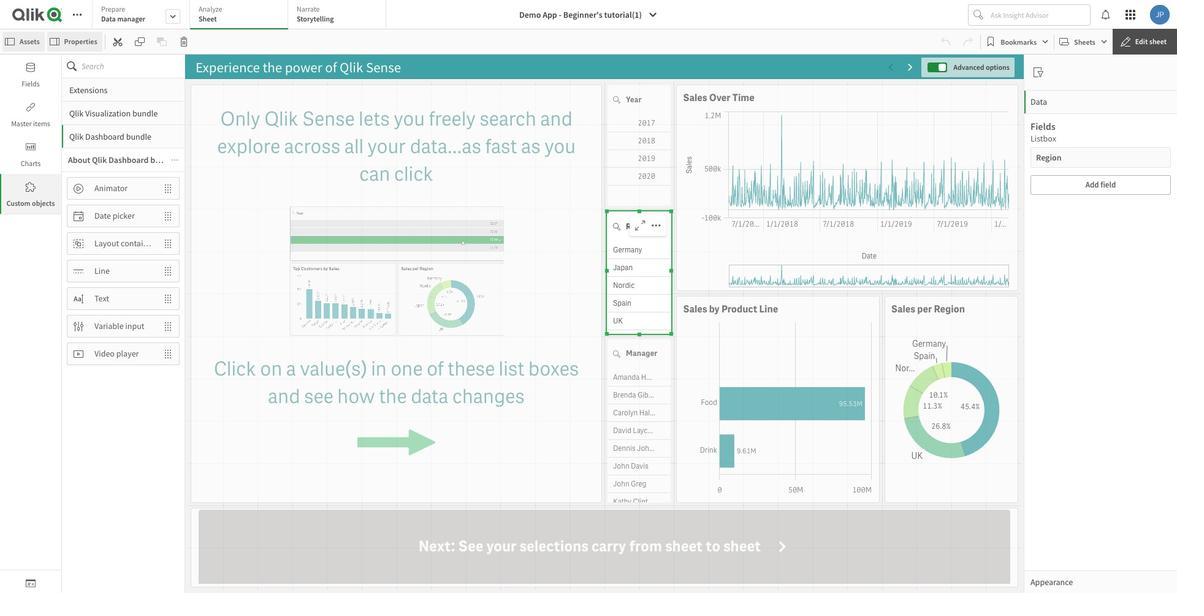 Task type: describe. For each thing, give the bounding box(es) containing it.
sheet
[[199, 14, 217, 23]]

carolyn halmon optional. 3 of 19 row
[[608, 405, 671, 422]]

bundle for qlik dashboard bundle
[[126, 131, 152, 142]]

advanced options
[[954, 62, 1010, 72]]

john for john davis
[[613, 462, 630, 471]]

qlik inside only qlik sense lets you freely search and explore across all your data...as fast as you can click
[[264, 106, 299, 132]]

click on a value(s) in one of these list boxes and see how the data changes
[[214, 357, 579, 410]]

uk optional. 5 of 7 row
[[608, 313, 671, 331]]

narrate storytelling
[[297, 4, 334, 23]]

bookmarks button
[[984, 32, 1052, 52]]

explore
[[217, 134, 280, 159]]

Search text field
[[82, 55, 185, 78]]

john greg optional. 7 of 19 row
[[608, 476, 671, 494]]

2020
[[638, 172, 656, 182]]

sales for sales by product line
[[683, 303, 708, 316]]

next: see your selections carry from sheet to sheet button
[[199, 510, 1011, 585]]

sales for sales per region
[[892, 303, 916, 316]]

product
[[722, 303, 758, 316]]

to
[[706, 538, 721, 557]]

greg
[[631, 479, 647, 489]]

region inside application
[[935, 303, 966, 316]]

custom
[[6, 199, 31, 208]]

date
[[94, 210, 111, 222]]

move image for video player
[[157, 344, 179, 365]]

Ask Insight Advisor text field
[[989, 5, 1091, 25]]

qlik dashboard bundle tab
[[62, 125, 185, 148]]

variable
[[94, 321, 124, 332]]

about qlik dashboard bundle
[[68, 155, 176, 166]]

carolyn halmon
[[613, 408, 665, 418]]

data
[[411, 384, 449, 410]]

sales per region
[[892, 303, 966, 316]]

bundle for qlik visualization bundle
[[132, 108, 158, 119]]

-
[[559, 9, 562, 20]]

master items
[[11, 119, 50, 128]]

advanced
[[954, 62, 985, 72]]

player
[[116, 348, 139, 360]]

custom objects button
[[0, 174, 61, 214]]

layout container
[[94, 238, 155, 249]]

david laychak optional. 4 of 19 row
[[608, 422, 671, 440]]

charts
[[21, 159, 41, 168]]

move image for animator
[[157, 178, 179, 199]]

only
[[220, 106, 260, 132]]

kathy clinton
[[613, 497, 657, 507]]

kathy
[[613, 497, 632, 507]]

changes
[[453, 384, 525, 410]]

appearance tab
[[1025, 571, 1178, 594]]

object image
[[26, 142, 36, 152]]

carry
[[592, 538, 627, 557]]

lets
[[359, 106, 390, 132]]

objects
[[32, 199, 55, 208]]

next sheet: product details image
[[906, 62, 916, 72]]

3 move image from the top
[[157, 289, 179, 309]]

animator
[[94, 183, 128, 194]]

click
[[214, 357, 256, 382]]

2 vertical spatial bundle
[[150, 155, 176, 166]]

tab list containing prepare
[[92, 0, 391, 31]]

2017 optional. 1 of 5 row
[[608, 115, 671, 133]]

video player
[[94, 348, 139, 360]]

john davis
[[613, 462, 649, 471]]

qlik inside tab
[[69, 131, 84, 142]]

only qlik sense lets you freely search and explore across all your data...as fast as you can click
[[217, 106, 576, 187]]

halmon
[[640, 408, 665, 418]]

edit
[[1136, 37, 1149, 46]]

sense
[[303, 106, 355, 132]]

fast
[[485, 134, 518, 159]]

david
[[613, 426, 632, 436]]

dennis
[[613, 444, 636, 454]]

kathy clinton optional. 8 of 19 row
[[608, 494, 671, 511]]

uk
[[613, 317, 623, 327]]

and inside only qlik sense lets you freely search and explore across all your data...as fast as you can click
[[541, 106, 573, 132]]

amanda honda optional. 1 of 19 row
[[608, 369, 671, 387]]

sales for sales over time
[[683, 91, 708, 104]]

selections
[[520, 538, 589, 557]]

davis
[[631, 462, 649, 471]]

qlik visualization bundle
[[69, 108, 158, 119]]

narrate
[[297, 4, 320, 13]]

data tab
[[1025, 90, 1178, 113]]

data inside the "data" tab
[[1031, 96, 1048, 107]]

prepare
[[101, 4, 125, 13]]

video
[[94, 348, 115, 360]]

fields inside button
[[22, 79, 40, 88]]

2019 optional. 3 of 5 row
[[608, 150, 671, 168]]

japan optional. 2 of 7 row
[[608, 260, 671, 277]]

on
[[260, 357, 282, 382]]

2017
[[638, 118, 656, 128]]

2 horizontal spatial sheet
[[1150, 37, 1167, 46]]

about
[[68, 155, 90, 166]]

container
[[121, 238, 155, 249]]

add field button
[[1031, 175, 1172, 195]]

1 vertical spatial dashboard
[[109, 155, 149, 166]]

more information image
[[171, 148, 179, 172]]

2018 optional. 2 of 5 row
[[608, 133, 671, 150]]

and inside click on a value(s) in one of these list boxes and see how the data changes
[[268, 384, 300, 410]]

delete image
[[179, 37, 189, 47]]

layout
[[94, 238, 119, 249]]

sheets button
[[1058, 32, 1111, 52]]

next:
[[419, 538, 456, 557]]

gibson
[[638, 390, 661, 400]]

by
[[710, 303, 720, 316]]

germany
[[613, 246, 642, 255]]

bookmarks
[[1001, 37, 1037, 46]]

germany optional. 1 of 7 row
[[608, 242, 671, 260]]

tutorial(1)
[[605, 9, 642, 20]]

freely
[[429, 106, 476, 132]]



Task type: vqa. For each thing, say whether or not it's contained in the screenshot.
objects
yes



Task type: locate. For each thing, give the bounding box(es) containing it.
0 horizontal spatial your
[[368, 134, 406, 159]]

add
[[1086, 180, 1100, 190]]

sheets
[[1075, 37, 1096, 46]]

0 vertical spatial tab list
[[92, 0, 391, 31]]

1 vertical spatial move image
[[157, 261, 179, 282]]

sales left by
[[683, 303, 708, 316]]

puzzle image
[[26, 182, 36, 192]]

bundle up "about qlik dashboard bundle"
[[126, 131, 152, 142]]

cut image
[[113, 37, 122, 47]]

your inside button
[[487, 538, 517, 557]]

2 move image from the top
[[157, 233, 179, 254]]

john greg
[[613, 479, 647, 489]]

items
[[33, 119, 50, 128]]

data...as
[[410, 134, 482, 159]]

3 move image from the top
[[157, 344, 179, 365]]

0 vertical spatial fields
[[22, 79, 40, 88]]

visualization
[[85, 108, 131, 119]]

dennis johnson optional. 5 of 19 row
[[608, 440, 671, 458]]

picker
[[113, 210, 135, 222]]

sales over time
[[683, 91, 755, 104]]

dennis johnson
[[613, 444, 666, 454]]

data inside prepare data manager
[[101, 14, 116, 23]]

4 move image from the top
[[157, 316, 179, 337]]

fields up listbox
[[1031, 120, 1056, 133]]

john davis optional. 6 of 19 row
[[608, 458, 671, 476]]

1 vertical spatial region
[[626, 221, 651, 232]]

0 vertical spatial region
[[1037, 152, 1062, 163]]

japan
[[613, 263, 633, 273]]

tab list containing extensions
[[62, 78, 185, 594]]

1 vertical spatial line
[[760, 303, 779, 316]]

listbox
[[1031, 133, 1057, 144]]

line inside "application"
[[760, 303, 779, 316]]

click
[[394, 161, 434, 187]]

value(s)
[[300, 357, 367, 382]]

0 vertical spatial bundle
[[132, 108, 158, 119]]

can
[[360, 161, 390, 187]]

your up can
[[368, 134, 406, 159]]

0 vertical spatial line
[[94, 266, 110, 277]]

region up germany optional. 1 of 7 row
[[626, 221, 651, 232]]

variables image
[[26, 579, 36, 589]]

spain optional. 4 of 7 row
[[608, 295, 671, 313]]

region down listbox
[[1037, 152, 1062, 163]]

demo app - beginner's tutorial(1)
[[520, 9, 642, 20]]

2 vertical spatial move image
[[157, 344, 179, 365]]

sheet left to
[[666, 538, 703, 557]]

per
[[918, 303, 933, 316]]

1 horizontal spatial sheet
[[724, 538, 761, 557]]

bundle up the qlik dashboard bundle tab
[[132, 108, 158, 119]]

2018
[[638, 136, 656, 146]]

qlik right about
[[92, 155, 107, 166]]

tab list
[[92, 0, 391, 31], [62, 78, 185, 594]]

amanda honda
[[613, 373, 663, 382]]

see
[[459, 538, 484, 557]]

1 horizontal spatial region
[[935, 303, 966, 316]]

1 horizontal spatial you
[[545, 134, 576, 159]]

johnson
[[637, 444, 666, 454]]

sheet right edit
[[1150, 37, 1167, 46]]

time
[[733, 91, 755, 104]]

custom objects
[[6, 199, 55, 208]]

amanda
[[613, 373, 640, 382]]

fields
[[22, 79, 40, 88], [1031, 120, 1056, 133]]

james peterson image
[[1151, 5, 1170, 25]]

manager
[[117, 14, 145, 23]]

0 horizontal spatial sheet
[[666, 538, 703, 557]]

0 horizontal spatial and
[[268, 384, 300, 410]]

and down a
[[268, 384, 300, 410]]

sales over time application
[[677, 85, 1019, 292]]

1 vertical spatial bundle
[[126, 131, 152, 142]]

sales by product line
[[683, 303, 779, 316]]

move image for container
[[157, 233, 179, 254]]

copy image
[[135, 37, 145, 47]]

list
[[499, 357, 525, 382]]

qlik down extensions
[[69, 108, 84, 119]]

application
[[0, 0, 1178, 594], [191, 85, 602, 504]]

your right the see on the bottom
[[487, 538, 517, 557]]

john left greg
[[613, 479, 630, 489]]

properties button
[[47, 32, 102, 52]]

0 horizontal spatial you
[[394, 106, 425, 132]]

you right lets
[[394, 106, 425, 132]]

john
[[613, 462, 630, 471], [613, 479, 630, 489]]

line
[[94, 266, 110, 277], [760, 303, 779, 316]]

dashboard down the qlik dashboard bundle tab
[[109, 155, 149, 166]]

2 horizontal spatial region
[[1037, 152, 1062, 163]]

sheet right to
[[724, 538, 761, 557]]

next: see your selections carry from sheet to sheet application
[[191, 508, 1019, 588]]

from
[[630, 538, 663, 557]]

date picker
[[94, 210, 135, 222]]

year
[[626, 94, 642, 105]]

0 horizontal spatial line
[[94, 266, 110, 277]]

sales left per
[[892, 303, 916, 316]]

demo app - beginner's tutorial(1) button
[[512, 5, 666, 25]]

0 horizontal spatial data
[[101, 14, 116, 23]]

dashboard
[[85, 131, 124, 142], [109, 155, 149, 166]]

1 horizontal spatial and
[[541, 106, 573, 132]]

beginner's
[[564, 9, 603, 20]]

of
[[427, 357, 444, 382]]

0 vertical spatial data
[[101, 14, 116, 23]]

manager
[[626, 348, 658, 359]]

arrow right image
[[776, 540, 791, 555]]

data down prepare
[[101, 14, 116, 23]]

qlik up about
[[69, 131, 84, 142]]

2 move image from the top
[[157, 261, 179, 282]]

nordic optional. 3 of 7 row
[[608, 277, 671, 295]]

in
[[371, 357, 387, 382]]

bundle
[[132, 108, 158, 119], [126, 131, 152, 142], [150, 155, 176, 166]]

qlik dashboard bundle
[[69, 131, 152, 142]]

1 vertical spatial and
[[268, 384, 300, 410]]

demo
[[520, 9, 541, 20]]

assets
[[20, 37, 40, 46]]

1 horizontal spatial fields
[[1031, 120, 1056, 133]]

0 vertical spatial and
[[541, 106, 573, 132]]

and
[[541, 106, 573, 132], [268, 384, 300, 410]]

fields down database image
[[22, 79, 40, 88]]

sales
[[683, 91, 708, 104], [683, 303, 708, 316], [892, 303, 916, 316]]

nordic
[[613, 281, 635, 291]]

line inside tab list
[[94, 266, 110, 277]]

your inside only qlik sense lets you freely search and explore across all your data...as fast as you can click
[[368, 134, 406, 159]]

1 vertical spatial tab list
[[62, 78, 185, 594]]

2019
[[638, 154, 656, 164]]

line right product
[[760, 303, 779, 316]]

extensions
[[69, 84, 108, 95]]

charts button
[[0, 134, 61, 174]]

link image
[[26, 102, 36, 112]]

spain
[[613, 299, 632, 309]]

sales per region application
[[885, 297, 1019, 504]]

these
[[448, 357, 495, 382]]

appearance
[[1031, 577, 1074, 588]]

input
[[125, 321, 145, 332]]

move image for line
[[157, 261, 179, 282]]

over
[[710, 91, 731, 104]]

as
[[521, 134, 541, 159]]

assets button
[[2, 32, 45, 52]]

0 horizontal spatial fields
[[22, 79, 40, 88]]

1 horizontal spatial your
[[487, 538, 517, 557]]

qlik right only
[[264, 106, 299, 132]]

move image
[[157, 178, 179, 199], [157, 261, 179, 282], [157, 344, 179, 365]]

master
[[11, 119, 32, 128]]

john for john greg
[[613, 479, 630, 489]]

1 horizontal spatial line
[[760, 303, 779, 316]]

1 john from the top
[[613, 462, 630, 471]]

laychak
[[633, 426, 660, 436]]

1 move image from the top
[[157, 206, 179, 227]]

1 vertical spatial data
[[1031, 96, 1048, 107]]

brenda gibson optional. 2 of 19 row
[[608, 387, 671, 405]]

boxes
[[529, 357, 579, 382]]

0 vertical spatial move image
[[157, 178, 179, 199]]

sales left the over at the right of the page
[[683, 91, 708, 104]]

data down filterpane image
[[1031, 96, 1048, 107]]

2 vertical spatial region
[[935, 303, 966, 316]]

a
[[286, 357, 296, 382]]

region right per
[[935, 303, 966, 316]]

sales inside "application"
[[683, 303, 708, 316]]

david laychak
[[613, 426, 660, 436]]

one
[[391, 357, 423, 382]]

bundle down the qlik dashboard bundle tab
[[150, 155, 176, 166]]

0 vertical spatial john
[[613, 462, 630, 471]]

add field
[[1086, 180, 1117, 190]]

move image for input
[[157, 316, 179, 337]]

1 vertical spatial john
[[613, 479, 630, 489]]

all
[[345, 134, 364, 159]]

edit sheet button
[[1113, 29, 1178, 55]]

0 vertical spatial dashboard
[[85, 131, 124, 142]]

2 john from the top
[[613, 479, 630, 489]]

database image
[[26, 63, 36, 72]]

dashboard inside tab
[[85, 131, 124, 142]]

1 move image from the top
[[157, 178, 179, 199]]

you right as
[[545, 134, 576, 159]]

text
[[94, 293, 109, 304]]

analyze sheet
[[199, 4, 222, 23]]

2020 optional. 4 of 5 row
[[608, 168, 671, 186]]

brenda
[[613, 390, 636, 400]]

1 vertical spatial fields
[[1031, 120, 1056, 133]]

master items button
[[0, 94, 61, 134]]

1 vertical spatial you
[[545, 134, 576, 159]]

sales by product line application
[[677, 297, 880, 504]]

storytelling
[[297, 14, 334, 23]]

filterpane image
[[1034, 67, 1044, 77]]

analyze
[[199, 4, 222, 13]]

0 vertical spatial your
[[368, 134, 406, 159]]

options
[[986, 62, 1010, 72]]

0 horizontal spatial region
[[626, 221, 651, 232]]

dashboard down visualization
[[85, 131, 124, 142]]

john down dennis
[[613, 462, 630, 471]]

0 vertical spatial you
[[394, 106, 425, 132]]

properties
[[64, 37, 97, 46]]

1 vertical spatial your
[[487, 538, 517, 557]]

move image
[[157, 206, 179, 227], [157, 233, 179, 254], [157, 289, 179, 309], [157, 316, 179, 337]]

line up text
[[94, 266, 110, 277]]

1 horizontal spatial data
[[1031, 96, 1048, 107]]

move image for picker
[[157, 206, 179, 227]]

and up as
[[541, 106, 573, 132]]

clinton
[[633, 497, 657, 507]]

bundle inside tab
[[126, 131, 152, 142]]



